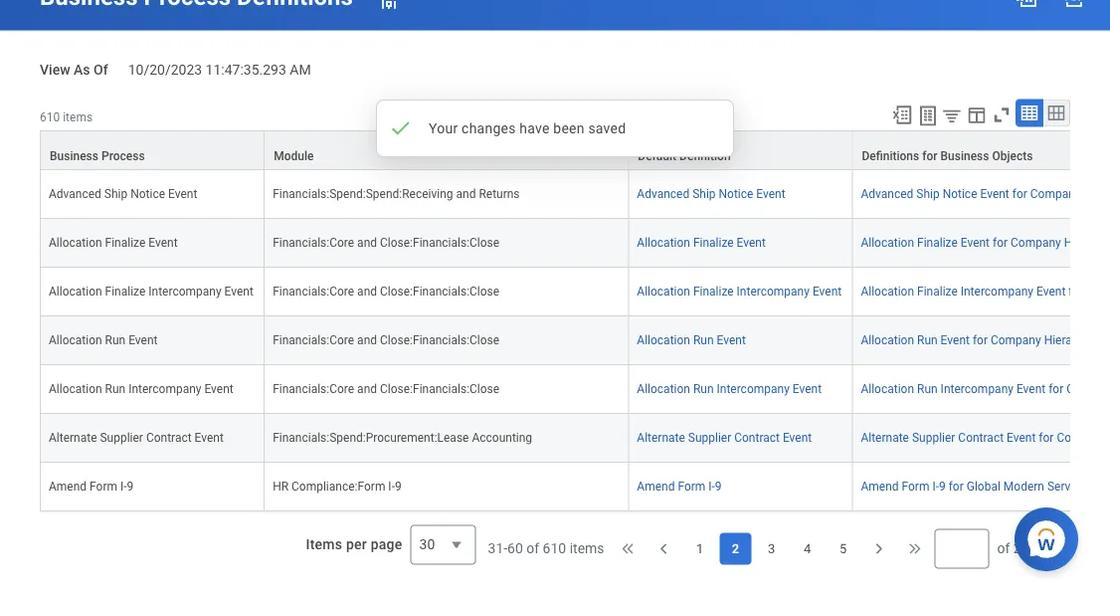 Task type: describe. For each thing, give the bounding box(es) containing it.
module button
[[265, 131, 628, 169]]

allocation finalize intercompany event link
[[637, 284, 842, 298]]

advanced for advanced ship notice event for company hiera "link"
[[861, 187, 914, 201]]

allocation finalize event link
[[637, 236, 766, 250]]

and for allocation finalize event
[[357, 236, 377, 250]]

click to view/edit grid preferences image
[[966, 104, 988, 126]]

row containing allocation run event
[[40, 316, 1111, 365]]

finalize for allocation finalize event link at right
[[694, 236, 734, 250]]

modern
[[1004, 479, 1045, 493]]

hiera
[[1084, 187, 1111, 201]]

definitions
[[862, 149, 920, 163]]

financials:core for allocation finalize event
[[273, 236, 354, 250]]

financials:core for allocation finalize intercompany event
[[273, 284, 354, 298]]

hierarchy for allocation run event for company hierarchy
[[1045, 333, 1095, 347]]

financials:core and close:financials:close for allocation run intercompany event
[[273, 382, 500, 396]]

2 9 from the left
[[395, 479, 402, 493]]

2 allocation run intercompany event from the left
[[637, 382, 822, 396]]

ship for advanced ship notice event for company hiera "link"
[[917, 187, 940, 201]]

saved
[[589, 120, 626, 136]]

alternate supplier contract event for consolidat link
[[861, 431, 1111, 445]]

services
[[1048, 479, 1093, 493]]

31-60 of 610 items
[[488, 541, 605, 557]]

intercompany for "allocation finalize intercompany event" link
[[737, 284, 810, 298]]

and for allocation run intercompany event
[[357, 382, 377, 396]]

finalize for allocation finalize event for company hierarchy link
[[918, 236, 958, 250]]

business process button
[[41, 131, 264, 169]]

4 cell from the left
[[853, 511, 1111, 560]]

advanced ship notice event for company hiera link
[[861, 187, 1111, 201]]

supplier for alternate supplier contract event for consolidat link
[[912, 431, 956, 445]]

am
[[290, 62, 311, 78]]

financials:spend:spend:receiving
[[273, 187, 453, 201]]

for down allocation finalize intercompany event for com link
[[973, 333, 988, 347]]

your
[[429, 120, 458, 136]]

company for allocation finalize event for company hierarchy
[[1011, 236, 1062, 250]]

amend for amend form i-9 link
[[637, 479, 675, 493]]

close:financials:close for allocation run intercompany event
[[380, 382, 500, 396]]

process
[[101, 149, 145, 163]]

items inside 31-60 of 610 items status
[[570, 541, 605, 557]]

1 ship from the left
[[104, 187, 128, 201]]

pagination element
[[488, 513, 1071, 585]]

for inside popup button
[[923, 149, 938, 163]]

select to filter grid data image
[[941, 105, 963, 126]]

1 notice from the left
[[131, 187, 165, 201]]

for left consolidat
[[1039, 431, 1054, 445]]

row containing alternate supplier contract event
[[40, 414, 1111, 463]]

run for allocation run event for company hierarchy link
[[918, 333, 938, 347]]

form for amend form i-9 for global modern services link
[[902, 479, 930, 493]]

amend form i-9 for global modern services link
[[861, 479, 1093, 493]]

form for amend form i-9 link
[[678, 479, 706, 493]]

4 9 from the left
[[939, 479, 946, 493]]

compan
[[1067, 382, 1111, 396]]

close:financials:close for allocation finalize intercompany event
[[380, 284, 500, 298]]

2 amend form i-9 from the left
[[637, 479, 722, 493]]

view as of element
[[128, 50, 311, 79]]

allocation run intercompany event for compan link
[[861, 382, 1111, 396]]

allocation run event link
[[637, 333, 746, 347]]

advanced ship notice event link
[[637, 187, 786, 201]]

1 9 from the left
[[127, 479, 134, 493]]

row containing advanced ship notice event
[[40, 170, 1111, 219]]

1 business from the left
[[50, 149, 99, 163]]

row containing allocation finalize event
[[40, 219, 1111, 268]]

chevron right small image
[[869, 539, 889, 559]]

check image
[[389, 116, 413, 140]]

your changes have been saved
[[429, 120, 626, 136]]

0 horizontal spatial items
[[63, 110, 93, 124]]

1 allocation finalize intercompany event from the left
[[49, 284, 254, 298]]

4 i- from the left
[[933, 479, 939, 493]]

per
[[346, 537, 367, 553]]

allocation run event for company hierarchy link
[[861, 333, 1095, 347]]

2 cell from the left
[[265, 511, 629, 560]]

hr compliance:form i-9
[[273, 479, 402, 493]]

intercompany for allocation run intercompany event for compan link
[[941, 382, 1014, 396]]

alternate for alternate supplier contract event link on the bottom right of the page
[[637, 431, 685, 445]]

60
[[508, 541, 523, 557]]

financials:core for allocation run intercompany event
[[273, 382, 354, 396]]

chevron 2x left small image
[[619, 539, 638, 559]]

compliance:form
[[292, 479, 386, 493]]

company for allocation run event for company hierarchy
[[991, 333, 1042, 347]]

page
[[371, 537, 403, 553]]

1 advanced ship notice event from the left
[[49, 187, 197, 201]]

2 allocation run event from the left
[[637, 333, 746, 347]]

alternate supplier contract event for consolidat
[[861, 431, 1111, 445]]

finalize for allocation finalize intercompany event for com link
[[918, 284, 958, 298]]

allocation run intercompany event for compan
[[861, 382, 1111, 396]]

amend form i-9 for global modern services
[[861, 479, 1093, 493]]

been
[[554, 120, 585, 136]]

Go to page number text field
[[935, 529, 990, 569]]

definitions for business objects button
[[853, 131, 1111, 169]]

run for allocation run intercompany event link
[[694, 382, 714, 396]]

accounting
[[472, 431, 532, 445]]

close:financials:close for allocation run event
[[380, 333, 500, 347]]

intercompany for allocation finalize intercompany event for com link
[[961, 284, 1034, 298]]

allocation finalize event for company hierarchy link
[[861, 236, 1111, 250]]

for left the com
[[1069, 284, 1084, 298]]

1 allocation run event from the left
[[49, 333, 158, 347]]

2 allocation finalize event from the left
[[637, 236, 766, 250]]

1 allocation finalize event from the left
[[49, 236, 178, 250]]

items per page element
[[303, 513, 476, 577]]

notification dialog
[[376, 100, 734, 157]]

3 i- from the left
[[709, 479, 715, 493]]

business process
[[50, 149, 145, 163]]

chevron left small image
[[654, 539, 674, 559]]

10/20/2023
[[128, 62, 202, 78]]

changes
[[462, 120, 516, 136]]

for down advanced ship notice event for company hiera
[[993, 236, 1008, 250]]

5 button
[[827, 533, 859, 565]]

10/20/2023 11:47:35.293 am
[[128, 62, 311, 78]]

row containing allocation run intercompany event
[[40, 365, 1111, 414]]

table image
[[1020, 103, 1040, 123]]

amend form i-9 link
[[637, 479, 722, 493]]

financials:spend:procurement:lease
[[273, 431, 469, 445]]

3 button
[[756, 533, 788, 565]]

export to worksheets image
[[917, 104, 940, 128]]

returns
[[479, 187, 520, 201]]

default definition button
[[629, 131, 852, 169]]

change selection image
[[377, 0, 401, 12]]

row containing amend form i-9
[[40, 463, 1111, 511]]

1 amend form i-9 from the left
[[49, 479, 134, 493]]



Task type: vqa. For each thing, say whether or not it's contained in the screenshot.
1st month(s), from the top
no



Task type: locate. For each thing, give the bounding box(es) containing it.
1 horizontal spatial business
[[941, 149, 990, 163]]

3 supplier from the left
[[912, 431, 956, 445]]

5
[[840, 541, 847, 556]]

0 horizontal spatial supplier
[[100, 431, 143, 445]]

0 horizontal spatial 610
[[40, 110, 60, 124]]

of left 21 at right bottom
[[998, 541, 1010, 557]]

row
[[40, 130, 1111, 170], [40, 170, 1111, 219], [40, 219, 1111, 268], [40, 268, 1111, 316], [40, 316, 1111, 365], [40, 365, 1111, 414], [40, 414, 1111, 463], [40, 463, 1111, 511], [40, 511, 1111, 560]]

objects
[[993, 149, 1033, 163]]

have
[[520, 120, 550, 136]]

1 vertical spatial hierarchy
[[1045, 333, 1095, 347]]

2 business from the left
[[941, 149, 990, 163]]

allocation finalize event
[[49, 236, 178, 250], [637, 236, 766, 250]]

notice down 'business process' popup button
[[131, 187, 165, 201]]

2 amend from the left
[[637, 479, 675, 493]]

0 horizontal spatial advanced ship notice event
[[49, 187, 197, 201]]

0 vertical spatial company
[[1031, 187, 1081, 201]]

2 supplier from the left
[[688, 431, 732, 445]]

0 horizontal spatial ship
[[104, 187, 128, 201]]

list inside pagination element
[[684, 533, 859, 565]]

close:financials:close for allocation finalize event
[[380, 236, 500, 250]]

2 advanced ship notice event from the left
[[637, 187, 786, 201]]

advanced down business process on the left of the page
[[49, 187, 101, 201]]

2 notice from the left
[[719, 187, 754, 201]]

0 horizontal spatial contract
[[146, 431, 192, 445]]

financials:core for allocation run event
[[273, 333, 354, 347]]

0 horizontal spatial notice
[[131, 187, 165, 201]]

amend
[[49, 479, 87, 493], [637, 479, 675, 493], [861, 479, 899, 493]]

fullscreen image
[[991, 104, 1013, 126]]

4 close:financials:close from the top
[[380, 382, 500, 396]]

list
[[684, 533, 859, 565]]

2 vertical spatial company
[[991, 333, 1042, 347]]

3 notice from the left
[[943, 187, 978, 201]]

1 horizontal spatial ship
[[693, 187, 716, 201]]

and for advanced ship notice event
[[456, 187, 476, 201]]

expand table image
[[1047, 103, 1067, 123]]

1 alternate supplier contract event from the left
[[49, 431, 224, 445]]

0 vertical spatial items
[[63, 110, 93, 124]]

of 21 pages
[[998, 541, 1071, 557]]

1 horizontal spatial allocation finalize intercompany event
[[637, 284, 842, 298]]

3 form from the left
[[902, 479, 930, 493]]

31-60 of 610 items status
[[488, 539, 605, 559]]

2 horizontal spatial form
[[902, 479, 930, 493]]

3 financials:core from the top
[[273, 333, 354, 347]]

allocation finalize intercompany event for com link
[[861, 284, 1111, 298]]

cell
[[40, 511, 265, 560], [265, 511, 629, 560], [629, 511, 853, 560], [853, 511, 1111, 560]]

business down 610 items
[[50, 149, 99, 163]]

allocation
[[49, 236, 102, 250], [637, 236, 691, 250], [861, 236, 915, 250], [49, 284, 102, 298], [637, 284, 691, 298], [861, 284, 915, 298], [49, 333, 102, 347], [637, 333, 691, 347], [861, 333, 915, 347], [49, 382, 102, 396], [637, 382, 691, 396], [861, 382, 915, 396]]

business down select to filter grid data image
[[941, 149, 990, 163]]

allocation finalize intercompany event for com
[[861, 284, 1111, 298]]

for
[[923, 149, 938, 163], [1013, 187, 1028, 201], [993, 236, 1008, 250], [1069, 284, 1084, 298], [973, 333, 988, 347], [1049, 382, 1064, 396], [1039, 431, 1054, 445], [949, 479, 964, 493]]

3 financials:core and close:financials:close from the top
[[273, 333, 500, 347]]

7 row from the top
[[40, 414, 1111, 463]]

610 down view at top
[[40, 110, 60, 124]]

hierarchy up compan on the bottom right of page
[[1045, 333, 1095, 347]]

default
[[638, 149, 677, 163]]

31-
[[488, 541, 508, 557]]

form
[[90, 479, 117, 493], [678, 479, 706, 493], [902, 479, 930, 493]]

2 horizontal spatial advanced
[[861, 187, 914, 201]]

global
[[967, 479, 1001, 493]]

21
[[1014, 541, 1030, 557]]

amend form i-9
[[49, 479, 134, 493], [637, 479, 722, 493]]

1 alternate from the left
[[49, 431, 97, 445]]

business
[[50, 149, 99, 163], [941, 149, 990, 163]]

ship for advanced ship notice event link
[[693, 187, 716, 201]]

close:financials:close
[[380, 236, 500, 250], [380, 284, 500, 298], [380, 333, 500, 347], [380, 382, 500, 396]]

of
[[527, 541, 540, 557], [998, 541, 1010, 557]]

default definition
[[638, 149, 731, 163]]

1 horizontal spatial items
[[570, 541, 605, 557]]

ship down definition
[[693, 187, 716, 201]]

0 vertical spatial hierarchy
[[1065, 236, 1111, 250]]

610 inside status
[[543, 541, 566, 557]]

1 financials:core and close:financials:close from the top
[[273, 236, 500, 250]]

company left hiera
[[1031, 187, 1081, 201]]

of
[[94, 62, 108, 78]]

allocation finalize event for company hierarchy
[[861, 236, 1111, 250]]

notice down definitions for business objects in the top right of the page
[[943, 187, 978, 201]]

advanced ship notice event
[[49, 187, 197, 201], [637, 187, 786, 201]]

1 horizontal spatial allocation run event
[[637, 333, 746, 347]]

pages
[[1033, 541, 1071, 557]]

allocation finalize event down advanced ship notice event link
[[637, 236, 766, 250]]

1 vertical spatial items
[[570, 541, 605, 557]]

0 horizontal spatial allocation finalize intercompany event
[[49, 284, 254, 298]]

alternate
[[49, 431, 97, 445], [637, 431, 685, 445], [861, 431, 910, 445]]

financials:core and close:financials:close for allocation finalize intercompany event
[[273, 284, 500, 298]]

2 horizontal spatial ship
[[917, 187, 940, 201]]

0 horizontal spatial of
[[527, 541, 540, 557]]

1 horizontal spatial amend form i-9
[[637, 479, 722, 493]]

chevron 2x right small image
[[905, 539, 925, 559]]

4 button
[[792, 533, 824, 565]]

for left compan on the bottom right of page
[[1049, 382, 1064, 396]]

ship down definitions for business objects in the top right of the page
[[917, 187, 940, 201]]

2 horizontal spatial contract
[[959, 431, 1004, 445]]

intercompany for allocation run intercompany event link
[[717, 382, 790, 396]]

1 advanced from the left
[[49, 187, 101, 201]]

0 horizontal spatial allocation finalize event
[[49, 236, 178, 250]]

advanced ship notice event down process
[[49, 187, 197, 201]]

view printable version (pdf) image
[[1063, 0, 1087, 9]]

1 supplier from the left
[[100, 431, 143, 445]]

finalize for "allocation finalize intercompany event" link
[[694, 284, 734, 298]]

9 row from the top
[[40, 511, 1111, 560]]

1
[[696, 541, 704, 556]]

0 vertical spatial 610
[[40, 110, 60, 124]]

financials:spend:procurement:lease accounting
[[273, 431, 532, 445]]

0 horizontal spatial form
[[90, 479, 117, 493]]

1 horizontal spatial supplier
[[688, 431, 732, 445]]

2 form from the left
[[678, 479, 706, 493]]

3 alternate from the left
[[861, 431, 910, 445]]

4 financials:core from the top
[[273, 382, 354, 396]]

2 close:financials:close from the top
[[380, 284, 500, 298]]

0 horizontal spatial allocation run event
[[49, 333, 158, 347]]

1 horizontal spatial allocation run intercompany event
[[637, 382, 822, 396]]

for right "definitions"
[[923, 149, 938, 163]]

financials:core and close:financials:close
[[273, 236, 500, 250], [273, 284, 500, 298], [273, 333, 500, 347], [273, 382, 500, 396]]

1 i- from the left
[[120, 479, 127, 493]]

9
[[127, 479, 134, 493], [395, 479, 402, 493], [715, 479, 722, 493], [939, 479, 946, 493]]

alternate for alternate supplier contract event for consolidat link
[[861, 431, 910, 445]]

3 contract from the left
[[959, 431, 1004, 445]]

1 horizontal spatial allocation finalize event
[[637, 236, 766, 250]]

3 9 from the left
[[715, 479, 722, 493]]

1 horizontal spatial advanced ship notice event
[[637, 187, 786, 201]]

financials:core and close:financials:close for allocation finalize event
[[273, 236, 500, 250]]

2 alternate from the left
[[637, 431, 685, 445]]

export to excel image
[[1015, 0, 1039, 9]]

2 row from the top
[[40, 170, 1111, 219]]

1 of from the left
[[527, 541, 540, 557]]

financials:spend:spend:receiving and returns
[[273, 187, 520, 201]]

and for allocation run event
[[357, 333, 377, 347]]

ship
[[104, 187, 128, 201], [693, 187, 716, 201], [917, 187, 940, 201]]

1 close:financials:close from the top
[[380, 236, 500, 250]]

supplier
[[100, 431, 143, 445], [688, 431, 732, 445], [912, 431, 956, 445]]

contract for alternate supplier contract event for consolidat link
[[959, 431, 1004, 445]]

run for allocation run event link
[[694, 333, 714, 347]]

advanced for advanced ship notice event link
[[637, 187, 690, 201]]

1 horizontal spatial amend
[[637, 479, 675, 493]]

as
[[74, 62, 90, 78]]

2 advanced from the left
[[637, 187, 690, 201]]

for down objects
[[1013, 187, 1028, 201]]

1 allocation run intercompany event from the left
[[49, 382, 234, 396]]

company down advanced ship notice event for company hiera "link"
[[1011, 236, 1062, 250]]

2 horizontal spatial notice
[[943, 187, 978, 201]]

view
[[40, 62, 70, 78]]

0 horizontal spatial amend
[[49, 479, 87, 493]]

610 items
[[40, 110, 93, 124]]

0 horizontal spatial allocation run intercompany event
[[49, 382, 234, 396]]

610
[[40, 110, 60, 124], [543, 541, 566, 557]]

3
[[768, 541, 775, 556]]

allocation finalize intercompany event
[[49, 284, 254, 298], [637, 284, 842, 298]]

definition
[[680, 149, 731, 163]]

2 horizontal spatial supplier
[[912, 431, 956, 445]]

alternate supplier contract event
[[49, 431, 224, 445], [637, 431, 812, 445]]

advanced
[[49, 187, 101, 201], [637, 187, 690, 201], [861, 187, 914, 201]]

alternate supplier contract event link
[[637, 431, 812, 445]]

6 row from the top
[[40, 365, 1111, 414]]

8 row from the top
[[40, 463, 1111, 511]]

items up business process on the left of the page
[[63, 110, 93, 124]]

2 horizontal spatial alternate
[[861, 431, 910, 445]]

3 ship from the left
[[917, 187, 940, 201]]

intercompany
[[149, 284, 222, 298], [737, 284, 810, 298], [961, 284, 1034, 298], [129, 382, 201, 396], [717, 382, 790, 396], [941, 382, 1014, 396]]

contract
[[146, 431, 192, 445], [735, 431, 780, 445], [959, 431, 1004, 445]]

of right 60
[[527, 541, 540, 557]]

and
[[456, 187, 476, 201], [357, 236, 377, 250], [357, 284, 377, 298], [357, 333, 377, 347], [357, 382, 377, 396]]

1 horizontal spatial advanced
[[637, 187, 690, 201]]

1 horizontal spatial alternate supplier contract event
[[637, 431, 812, 445]]

notice down default definition popup button
[[719, 187, 754, 201]]

2 allocation finalize intercompany event from the left
[[637, 284, 842, 298]]

2 horizontal spatial amend
[[861, 479, 899, 493]]

com
[[1087, 284, 1111, 298]]

list containing 1
[[684, 533, 859, 565]]

definitions for business objects
[[862, 149, 1033, 163]]

3 advanced from the left
[[861, 187, 914, 201]]

2 ship from the left
[[693, 187, 716, 201]]

advanced ship notice event for company hiera
[[861, 187, 1111, 201]]

and for allocation finalize intercompany event
[[357, 284, 377, 298]]

0 horizontal spatial business
[[50, 149, 99, 163]]

view as of
[[40, 62, 108, 78]]

0 horizontal spatial alternate supplier contract event
[[49, 431, 224, 445]]

1 horizontal spatial 610
[[543, 541, 566, 557]]

3 cell from the left
[[629, 511, 853, 560]]

2 contract from the left
[[735, 431, 780, 445]]

3 amend from the left
[[861, 479, 899, 493]]

allocation finalize event down process
[[49, 236, 178, 250]]

notice for advanced ship notice event link
[[719, 187, 754, 201]]

0 horizontal spatial amend form i-9
[[49, 479, 134, 493]]

i-
[[120, 479, 127, 493], [388, 479, 395, 493], [709, 479, 715, 493], [933, 479, 939, 493]]

company
[[1031, 187, 1081, 201], [1011, 236, 1062, 250], [991, 333, 1042, 347]]

1 vertical spatial 610
[[543, 541, 566, 557]]

notice
[[131, 187, 165, 201], [719, 187, 754, 201], [943, 187, 978, 201]]

items left chevron 2x left small icon
[[570, 541, 605, 557]]

for left global
[[949, 479, 964, 493]]

1 button
[[684, 533, 716, 565]]

items
[[63, 110, 93, 124], [570, 541, 605, 557]]

advanced down default
[[637, 187, 690, 201]]

export to excel image
[[892, 104, 914, 126]]

1 vertical spatial company
[[1011, 236, 1062, 250]]

supplier for alternate supplier contract event link on the bottom right of the page
[[688, 431, 732, 445]]

hierarchy
[[1065, 236, 1111, 250], [1045, 333, 1095, 347]]

1 amend from the left
[[49, 479, 87, 493]]

hierarchy for allocation finalize event for company hierarchy
[[1065, 236, 1111, 250]]

items
[[306, 537, 342, 553]]

1 contract from the left
[[146, 431, 192, 445]]

items per page
[[306, 537, 403, 553]]

amend for amend form i-9 for global modern services link
[[861, 479, 899, 493]]

hierarchy down hiera
[[1065, 236, 1111, 250]]

advanced down "definitions"
[[861, 187, 914, 201]]

finalize
[[105, 236, 146, 250], [694, 236, 734, 250], [918, 236, 958, 250], [105, 284, 146, 298], [694, 284, 734, 298], [918, 284, 958, 298]]

toolbar
[[883, 99, 1071, 130]]

financials:core and close:financials:close for allocation run event
[[273, 333, 500, 347]]

0 horizontal spatial advanced
[[49, 187, 101, 201]]

1 horizontal spatial contract
[[735, 431, 780, 445]]

hr
[[273, 479, 289, 493]]

610 right 60
[[543, 541, 566, 557]]

1 form from the left
[[90, 479, 117, 493]]

advanced ship notice event down definition
[[637, 187, 786, 201]]

1 horizontal spatial form
[[678, 479, 706, 493]]

2 i- from the left
[[388, 479, 395, 493]]

module
[[274, 149, 314, 163]]

event
[[168, 187, 197, 201], [757, 187, 786, 201], [981, 187, 1010, 201], [149, 236, 178, 250], [737, 236, 766, 250], [961, 236, 990, 250], [224, 284, 254, 298], [813, 284, 842, 298], [1037, 284, 1066, 298], [129, 333, 158, 347], [717, 333, 746, 347], [941, 333, 970, 347], [204, 382, 234, 396], [793, 382, 822, 396], [1017, 382, 1046, 396], [195, 431, 224, 445], [783, 431, 812, 445], [1007, 431, 1036, 445]]

row containing allocation finalize intercompany event
[[40, 268, 1111, 316]]

5 row from the top
[[40, 316, 1111, 365]]

row containing business process
[[40, 130, 1111, 170]]

allocation run intercompany event link
[[637, 382, 822, 396]]

allocation run event
[[49, 333, 158, 347], [637, 333, 746, 347]]

11:47:35.293
[[206, 62, 286, 78]]

company down allocation finalize intercompany event for com
[[991, 333, 1042, 347]]

0 horizontal spatial alternate
[[49, 431, 97, 445]]

notice for advanced ship notice event for company hiera "link"
[[943, 187, 978, 201]]

4
[[804, 541, 811, 556]]

1 financials:core from the top
[[273, 236, 354, 250]]

1 horizontal spatial notice
[[719, 187, 754, 201]]

1 horizontal spatial of
[[998, 541, 1010, 557]]

2 financials:core and close:financials:close from the top
[[273, 284, 500, 298]]

1 row from the top
[[40, 130, 1111, 170]]

run for allocation run intercompany event for compan link
[[918, 382, 938, 396]]

4 financials:core and close:financials:close from the top
[[273, 382, 500, 396]]

1 cell from the left
[[40, 511, 265, 560]]

financials:core
[[273, 236, 354, 250], [273, 284, 354, 298], [273, 333, 354, 347], [273, 382, 354, 396]]

contract for alternate supplier contract event link on the bottom right of the page
[[735, 431, 780, 445]]

1 horizontal spatial alternate
[[637, 431, 685, 445]]

2 of from the left
[[998, 541, 1010, 557]]

3 close:financials:close from the top
[[380, 333, 500, 347]]

of inside status
[[527, 541, 540, 557]]

2 financials:core from the top
[[273, 284, 354, 298]]

run
[[105, 333, 126, 347], [694, 333, 714, 347], [918, 333, 938, 347], [105, 382, 126, 396], [694, 382, 714, 396], [918, 382, 938, 396]]

consolidat
[[1057, 431, 1111, 445]]

allocation run event for company hierarchy
[[861, 333, 1095, 347]]

2 alternate supplier contract event from the left
[[637, 431, 812, 445]]

ship down process
[[104, 187, 128, 201]]

4 row from the top
[[40, 268, 1111, 316]]

3 row from the top
[[40, 219, 1111, 268]]



